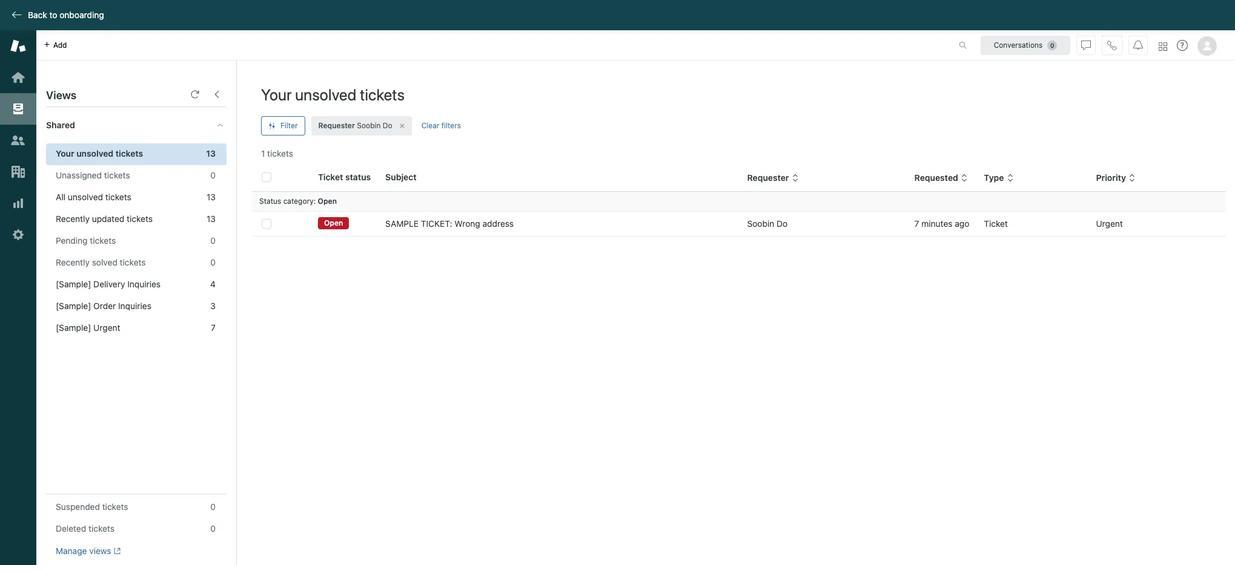 Task type: vqa. For each thing, say whether or not it's contained in the screenshot.
long arrow down icon
no



Task type: describe. For each thing, give the bounding box(es) containing it.
remove image
[[398, 122, 406, 130]]

ago
[[955, 219, 969, 229]]

category:
[[283, 197, 316, 206]]

tickets up deleted tickets
[[102, 502, 128, 513]]

collapse views pane image
[[212, 90, 222, 99]]

requester for requester soobin do
[[318, 121, 355, 130]]

all unsolved tickets
[[56, 192, 131, 202]]

tickets right solved in the top of the page
[[120, 257, 146, 268]]

all
[[56, 192, 65, 202]]

sample
[[385, 219, 419, 229]]

solved
[[92, 257, 117, 268]]

0 horizontal spatial urgent
[[93, 323, 120, 333]]

suspended tickets
[[56, 502, 128, 513]]

zendesk support image
[[10, 38, 26, 54]]

tickets right 1
[[267, 148, 293, 159]]

1
[[261, 148, 265, 159]]

reporting image
[[10, 196, 26, 211]]

admin image
[[10, 227, 26, 243]]

row containing sample ticket: wrong address
[[252, 212, 1226, 237]]

2 vertical spatial unsolved
[[68, 192, 103, 202]]

clear filters
[[421, 121, 461, 130]]

button displays agent's chat status as invisible. image
[[1081, 40, 1091, 50]]

requester for requester
[[747, 173, 789, 183]]

13 for recently updated tickets
[[207, 214, 216, 224]]

address
[[483, 219, 514, 229]]

ticket status
[[318, 172, 371, 182]]

get help image
[[1177, 40, 1188, 51]]

0 vertical spatial soobin
[[357, 121, 381, 130]]

sample ticket: wrong address link
[[385, 218, 514, 230]]

clear filters button
[[414, 116, 468, 136]]

0 for recently solved tickets
[[210, 257, 216, 268]]

views
[[89, 546, 111, 557]]

ticket:
[[421, 219, 452, 229]]

1 vertical spatial unsolved
[[76, 148, 113, 159]]

back
[[28, 10, 47, 20]]

sample ticket: wrong address
[[385, 219, 514, 229]]

status
[[345, 172, 371, 182]]

tickets up remove icon
[[360, 85, 405, 104]]

refresh views pane image
[[190, 90, 200, 99]]

filters
[[441, 121, 461, 130]]

0 vertical spatial open
[[318, 197, 337, 206]]

1 tickets
[[261, 148, 293, 159]]

tickets down shared heading
[[116, 148, 143, 159]]

requested
[[915, 173, 958, 183]]

[sample] for [sample] order inquiries
[[56, 301, 91, 311]]

shared heading
[[36, 107, 236, 144]]

inquiries for [sample] delivery inquiries
[[127, 279, 161, 290]]

[sample] for [sample] urgent
[[56, 323, 91, 333]]

priority button
[[1096, 173, 1136, 184]]

urgent inside row
[[1096, 219, 1123, 229]]

views image
[[10, 101, 26, 117]]

13 for all unsolved tickets
[[207, 192, 216, 202]]

0 for deleted tickets
[[210, 524, 216, 534]]

get started image
[[10, 70, 26, 85]]

status category: open
[[259, 197, 337, 206]]

minutes
[[922, 219, 953, 229]]

1 horizontal spatial soobin
[[747, 219, 774, 229]]

views
[[46, 89, 76, 102]]

0 vertical spatial your unsolved tickets
[[261, 85, 405, 104]]



Task type: locate. For each thing, give the bounding box(es) containing it.
tickets
[[360, 85, 405, 104], [116, 148, 143, 159], [267, 148, 293, 159], [104, 170, 130, 181], [105, 192, 131, 202], [127, 214, 153, 224], [90, 236, 116, 246], [120, 257, 146, 268], [102, 502, 128, 513], [88, 524, 114, 534]]

2 [sample] from the top
[[56, 301, 91, 311]]

0 vertical spatial urgent
[[1096, 219, 1123, 229]]

priority
[[1096, 173, 1126, 183]]

your up unassigned
[[56, 148, 74, 159]]

row
[[252, 212, 1226, 237]]

open right category: at the top of page
[[318, 197, 337, 206]]

suspended
[[56, 502, 100, 513]]

manage views
[[56, 546, 111, 557]]

conversations button
[[981, 35, 1070, 55]]

1 vertical spatial soobin
[[747, 219, 774, 229]]

type
[[984, 173, 1004, 183]]

recently up pending at the left top of page
[[56, 214, 90, 224]]

soobin left remove icon
[[357, 121, 381, 130]]

[sample] down the recently solved tickets
[[56, 279, 91, 290]]

1 vertical spatial do
[[777, 219, 788, 229]]

3
[[210, 301, 216, 311]]

0 vertical spatial [sample]
[[56, 279, 91, 290]]

pending tickets
[[56, 236, 116, 246]]

(opens in a new tab) image
[[111, 548, 121, 556]]

1 horizontal spatial your unsolved tickets
[[261, 85, 405, 104]]

onboarding
[[60, 10, 104, 20]]

7 for 7 minutes ago
[[915, 219, 919, 229]]

your unsolved tickets
[[261, 85, 405, 104], [56, 148, 143, 159]]

tickets up updated at the top left of page
[[105, 192, 131, 202]]

0
[[210, 170, 216, 181], [210, 236, 216, 246], [210, 257, 216, 268], [210, 502, 216, 513], [210, 524, 216, 534]]

recently updated tickets
[[56, 214, 153, 224]]

open
[[318, 197, 337, 206], [324, 219, 343, 228]]

ticket for ticket status
[[318, 172, 343, 182]]

add
[[53, 40, 67, 49]]

requested button
[[915, 173, 968, 184]]

0 vertical spatial 7
[[915, 219, 919, 229]]

7 down 3
[[211, 323, 216, 333]]

5 0 from the top
[[210, 524, 216, 534]]

requester inside "button"
[[747, 173, 789, 183]]

inquiries right order
[[118, 301, 151, 311]]

customers image
[[10, 133, 26, 148]]

4 0 from the top
[[210, 502, 216, 513]]

clear
[[421, 121, 439, 130]]

do down the requester "button"
[[777, 219, 788, 229]]

deleted
[[56, 524, 86, 534]]

unsolved up requester soobin do
[[295, 85, 356, 104]]

wrong
[[454, 219, 480, 229]]

soobin down the requester "button"
[[747, 219, 774, 229]]

deleted tickets
[[56, 524, 114, 534]]

updated
[[92, 214, 124, 224]]

ticket
[[318, 172, 343, 182], [984, 219, 1008, 229]]

1 recently from the top
[[56, 214, 90, 224]]

13
[[206, 148, 216, 159], [207, 192, 216, 202], [207, 214, 216, 224]]

notifications image
[[1133, 40, 1143, 50]]

1 vertical spatial your unsolved tickets
[[56, 148, 143, 159]]

unassigned tickets
[[56, 170, 130, 181]]

1 [sample] from the top
[[56, 279, 91, 290]]

1 vertical spatial open
[[324, 219, 343, 228]]

unsolved down unassigned
[[68, 192, 103, 202]]

filter
[[280, 121, 298, 130]]

1 0 from the top
[[210, 170, 216, 181]]

back to onboarding
[[28, 10, 104, 20]]

organizations image
[[10, 164, 26, 180]]

0 vertical spatial ticket
[[318, 172, 343, 182]]

do
[[383, 121, 392, 130], [777, 219, 788, 229]]

7 minutes ago
[[915, 219, 969, 229]]

do left remove icon
[[383, 121, 392, 130]]

1 horizontal spatial 7
[[915, 219, 919, 229]]

shared button
[[36, 107, 204, 144]]

soobin
[[357, 121, 381, 130], [747, 219, 774, 229]]

main element
[[0, 30, 36, 566]]

subject
[[385, 172, 417, 182]]

zendesk image
[[0, 565, 36, 566]]

1 horizontal spatial your
[[261, 85, 292, 104]]

manage views link
[[56, 546, 121, 557]]

2 vertical spatial [sample]
[[56, 323, 91, 333]]

[sample] for [sample] delivery inquiries
[[56, 279, 91, 290]]

delivery
[[93, 279, 125, 290]]

0 horizontal spatial 7
[[211, 323, 216, 333]]

back to onboarding link
[[0, 10, 110, 21]]

tickets up views
[[88, 524, 114, 534]]

requester up soobin do
[[747, 173, 789, 183]]

recently for recently solved tickets
[[56, 257, 90, 268]]

0 vertical spatial inquiries
[[127, 279, 161, 290]]

1 vertical spatial recently
[[56, 257, 90, 268]]

urgent down priority on the right of page
[[1096, 219, 1123, 229]]

your
[[261, 85, 292, 104], [56, 148, 74, 159]]

pending
[[56, 236, 88, 246]]

0 vertical spatial your
[[261, 85, 292, 104]]

7 for 7
[[211, 323, 216, 333]]

recently
[[56, 214, 90, 224], [56, 257, 90, 268]]

1 vertical spatial urgent
[[93, 323, 120, 333]]

[sample] urgent
[[56, 323, 120, 333]]

0 for unassigned tickets
[[210, 170, 216, 181]]

[sample] down [sample] order inquiries
[[56, 323, 91, 333]]

inquiries for [sample] order inquiries
[[118, 301, 151, 311]]

type button
[[984, 173, 1014, 184]]

1 vertical spatial your
[[56, 148, 74, 159]]

manage
[[56, 546, 87, 557]]

1 vertical spatial inquiries
[[118, 301, 151, 311]]

soobin do
[[747, 219, 788, 229]]

1 vertical spatial requester
[[747, 173, 789, 183]]

unsolved
[[295, 85, 356, 104], [76, 148, 113, 159], [68, 192, 103, 202]]

inquiries right delivery
[[127, 279, 161, 290]]

0 for suspended tickets
[[210, 502, 216, 513]]

urgent
[[1096, 219, 1123, 229], [93, 323, 120, 333]]

[sample]
[[56, 279, 91, 290], [56, 301, 91, 311], [56, 323, 91, 333]]

[sample] delivery inquiries
[[56, 279, 161, 290]]

3 [sample] from the top
[[56, 323, 91, 333]]

1 horizontal spatial urgent
[[1096, 219, 1123, 229]]

0 vertical spatial recently
[[56, 214, 90, 224]]

urgent down order
[[93, 323, 120, 333]]

0 vertical spatial unsolved
[[295, 85, 356, 104]]

2 recently from the top
[[56, 257, 90, 268]]

ticket left status
[[318, 172, 343, 182]]

0 horizontal spatial your
[[56, 148, 74, 159]]

1 horizontal spatial do
[[777, 219, 788, 229]]

2 0 from the top
[[210, 236, 216, 246]]

tickets up "all unsolved tickets"
[[104, 170, 130, 181]]

0 vertical spatial 13
[[206, 148, 216, 159]]

zendesk products image
[[1159, 42, 1167, 51]]

filter button
[[261, 116, 305, 136]]

inquiries
[[127, 279, 161, 290], [118, 301, 151, 311]]

0 vertical spatial requester
[[318, 121, 355, 130]]

1 vertical spatial ticket
[[984, 219, 1008, 229]]

0 for pending tickets
[[210, 236, 216, 246]]

to
[[49, 10, 57, 20]]

unsolved up unassigned tickets
[[76, 148, 113, 159]]

open down "status category: open"
[[324, 219, 343, 228]]

recently for recently updated tickets
[[56, 214, 90, 224]]

recently solved tickets
[[56, 257, 146, 268]]

0 horizontal spatial soobin
[[357, 121, 381, 130]]

1 horizontal spatial requester
[[747, 173, 789, 183]]

1 horizontal spatial ticket
[[984, 219, 1008, 229]]

3 0 from the top
[[210, 257, 216, 268]]

requester
[[318, 121, 355, 130], [747, 173, 789, 183]]

requester right the filter
[[318, 121, 355, 130]]

0 horizontal spatial requester
[[318, 121, 355, 130]]

7 left minutes
[[915, 219, 919, 229]]

tickets right updated at the top left of page
[[127, 214, 153, 224]]

add button
[[36, 30, 74, 60]]

1 vertical spatial 13
[[207, 192, 216, 202]]

status
[[259, 197, 281, 206]]

0 horizontal spatial your unsolved tickets
[[56, 148, 143, 159]]

7
[[915, 219, 919, 229], [211, 323, 216, 333]]

unassigned
[[56, 170, 102, 181]]

0 horizontal spatial do
[[383, 121, 392, 130]]

4
[[210, 279, 216, 290]]

ticket for ticket
[[984, 219, 1008, 229]]

recently down pending at the left top of page
[[56, 257, 90, 268]]

13 for your unsolved tickets
[[206, 148, 216, 159]]

[sample] order inquiries
[[56, 301, 151, 311]]

shared
[[46, 120, 75, 130]]

conversations
[[994, 40, 1043, 49]]

0 horizontal spatial ticket
[[318, 172, 343, 182]]

requester soobin do
[[318, 121, 392, 130]]

[sample] up [sample] urgent
[[56, 301, 91, 311]]

2 vertical spatial 13
[[207, 214, 216, 224]]

your unsolved tickets up unassigned tickets
[[56, 148, 143, 159]]

tickets down recently updated tickets
[[90, 236, 116, 246]]

1 vertical spatial 7
[[211, 323, 216, 333]]

0 vertical spatial do
[[383, 121, 392, 130]]

1 vertical spatial [sample]
[[56, 301, 91, 311]]

your unsolved tickets up requester soobin do
[[261, 85, 405, 104]]

ticket right the ago
[[984, 219, 1008, 229]]

your up the 'filter' button
[[261, 85, 292, 104]]

order
[[93, 301, 116, 311]]

requester button
[[747, 173, 799, 184]]



